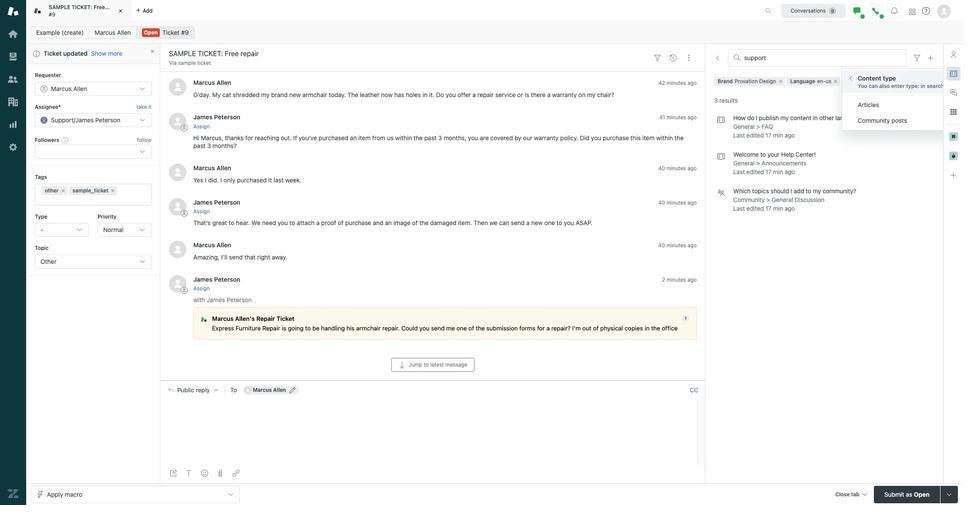 Task type: locate. For each thing, give the bounding box(es) containing it.
1 vertical spatial 17
[[766, 168, 772, 176]]

2 vertical spatial assign
[[193, 286, 210, 292]]

2 within from the left
[[657, 134, 673, 141]]

2 40 minutes ago text field from the top
[[659, 242, 697, 249]]

17 inside the ‭how do i publish my content in other languages?‬ ‭general‬ > ‭faq‬ last edited 17 min ago
[[766, 132, 772, 139]]

do
[[748, 114, 755, 122]]

be
[[313, 325, 320, 332]]

provation
[[735, 78, 758, 85]]

1 assign button from the top
[[193, 123, 210, 131]]

i right should
[[791, 187, 793, 195]]

0 horizontal spatial us
[[387, 134, 394, 141]]

5 minutes from the top
[[667, 242, 687, 249]]

knowledge image
[[951, 70, 958, 77]]

0 horizontal spatial send
[[229, 254, 243, 261]]

edited inside the ‭which topics should i add to my community?‬ community > general discussion last edited 17 min ago
[[747, 205, 764, 212]]

marcus inside marcus allen's repair ticket express furniture repair is going to be handling his armchair repair. could you send me one of the submission forms for a repair? i'm out of physical copies in the office
[[212, 316, 234, 323]]

3 40 minutes ago from the top
[[659, 242, 697, 249]]

followers element
[[35, 145, 152, 159]]

reporting image
[[7, 119, 19, 130]]

peterson right / on the top left of the page
[[95, 116, 120, 124]]

1 horizontal spatial past
[[425, 134, 437, 141]]

sample_ticket
[[73, 187, 109, 194]]

1 40 minutes ago from the top
[[659, 165, 697, 172]]

en-
[[818, 78, 826, 85]]

min for i
[[774, 205, 784, 212]]

0 vertical spatial #9
[[49, 11, 55, 18]]

0 vertical spatial 3
[[715, 97, 718, 104]]

follow
[[137, 137, 152, 143]]

2 vertical spatial assign button
[[193, 285, 210, 293]]

peterson inside assignee* element
[[95, 116, 120, 124]]

yes i did. i only purchased it last week.
[[193, 176, 302, 184]]

3 17 from the top
[[766, 205, 772, 212]]

conversations button
[[782, 4, 846, 18]]

4 minutes from the top
[[667, 199, 687, 206]]

2 james peterson link from the top
[[193, 199, 240, 206]]

macro
[[65, 491, 82, 498]]

type:
[[907, 83, 920, 89]]

the left submission at the right bottom of page
[[476, 325, 485, 332]]

0 vertical spatial can
[[869, 83, 878, 89]]

0 horizontal spatial add
[[143, 7, 153, 14]]

ticket up going
[[277, 316, 295, 323]]

search
[[927, 83, 945, 89]]

an right 'and'
[[385, 219, 392, 227]]

40
[[659, 165, 666, 172], [659, 199, 666, 206], [659, 242, 666, 249]]

time tracking image
[[950, 152, 959, 160]]

asap.
[[576, 219, 593, 227]]

minutes
[[667, 80, 687, 86], [667, 114, 687, 121], [667, 165, 687, 172], [667, 199, 687, 206], [667, 242, 687, 249], [667, 277, 687, 283]]

community inside menu item
[[858, 117, 891, 124]]

furniture
[[236, 325, 261, 332]]

james up that's
[[193, 199, 213, 206]]

2 assign button from the top
[[193, 208, 210, 216]]

past left months,
[[425, 134, 437, 141]]

main element
[[0, 0, 26, 505]]

2 vertical spatial last
[[734, 205, 745, 212]]

my
[[261, 91, 270, 99], [588, 91, 596, 99], [781, 114, 789, 122], [813, 187, 822, 195]]

1 vertical spatial for
[[537, 325, 545, 332]]

purchase
[[603, 134, 629, 141], [345, 219, 371, 227]]

marcus allen link inside secondary element
[[89, 27, 137, 39]]

1 assign from the top
[[193, 123, 210, 130]]

40 minutes ago text field
[[659, 199, 697, 206], [659, 242, 697, 249]]

0 horizontal spatial an
[[350, 134, 357, 141]]

community posts menu item
[[843, 113, 960, 129]]

2 ‭general‬ from the top
[[734, 160, 755, 167]]

last for ‭which topics should i add to my community?‬ community > general discussion last edited 17 min ago
[[734, 205, 745, 212]]

physical
[[601, 325, 623, 332]]

2 avatar image from the top
[[169, 113, 186, 130]]

2 edited from the top
[[747, 168, 764, 176]]

covered
[[491, 134, 513, 141]]

0 horizontal spatial can
[[499, 219, 510, 227]]

0 vertical spatial an
[[350, 134, 357, 141]]

on
[[579, 91, 586, 99]]

2 vertical spatial >
[[767, 196, 771, 204]]

#9 inside sample ticket: free repair #9
[[49, 11, 55, 18]]

0 horizontal spatial within
[[395, 134, 412, 141]]

2 assign from the top
[[193, 208, 210, 215]]

to inside ‭welcome to your help center!‬ ‭general‬ > ‭announcements‬ last edited 17 min ago
[[761, 151, 766, 158]]

it inside button
[[148, 104, 152, 110]]

tab
[[26, 0, 131, 22]]

ticket for ticket updated show more
[[44, 50, 62, 57]]

by
[[515, 134, 522, 141]]

community down the ‭which
[[734, 196, 765, 204]]

the
[[414, 134, 423, 141], [675, 134, 684, 141], [420, 219, 429, 227], [476, 325, 485, 332], [652, 325, 661, 332]]

assignee*
[[35, 104, 61, 110]]

you
[[858, 83, 868, 89]]

purchased
[[319, 134, 349, 141], [237, 176, 267, 184]]

ticket for ticket #9
[[162, 29, 180, 36]]

2 horizontal spatial ticket
[[277, 316, 295, 323]]

17 inside the ‭which topics should i add to my community?‬ community > general discussion last edited 17 min ago
[[766, 205, 772, 212]]

ticket actions image
[[686, 54, 693, 61]]

for inside hi marcus, thanks for reaching out. if you've purchased an item from us within the past 3 months, you are covered by our warranty policy. did you purchase this item within the past 3 months?
[[245, 134, 253, 141]]

james peterson link up the marcus,
[[193, 113, 240, 121]]

marcus inside 'requester' element
[[51, 85, 72, 92]]

2 min from the top
[[774, 168, 784, 176]]

1 horizontal spatial purchase
[[603, 134, 629, 141]]

get help image
[[923, 7, 931, 15]]

last inside ‭welcome to your help center!‬ ‭general‬ > ‭announcements‬ last edited 17 min ago
[[734, 168, 745, 176]]

1 james peterson link from the top
[[193, 113, 240, 121]]

3 avatar image from the top
[[169, 164, 186, 181]]

1 40 minutes ago text field from the top
[[659, 199, 697, 206]]

min inside the ‭which topics should i add to my community?‬ community > general discussion last edited 17 min ago
[[774, 205, 784, 212]]

format text image
[[186, 470, 193, 477]]

1 horizontal spatial new
[[532, 219, 543, 227]]

edited for topics
[[747, 205, 764, 212]]

marcus up the express on the left bottom of page
[[212, 316, 234, 323]]

1 horizontal spatial add
[[794, 187, 805, 195]]

take it button
[[136, 103, 152, 112]]

1 horizontal spatial item
[[643, 134, 655, 141]]

3 assign button from the top
[[193, 285, 210, 293]]

0 vertical spatial min
[[774, 132, 784, 139]]

40 for week.
[[659, 165, 666, 172]]

ago
[[688, 80, 697, 86], [688, 114, 697, 121], [785, 132, 795, 139], [688, 165, 697, 172], [785, 168, 795, 176], [688, 199, 697, 206], [785, 205, 795, 212], [688, 242, 697, 249], [688, 277, 697, 283]]

armchair left today.
[[303, 91, 327, 99]]

marcus allen inside secondary element
[[95, 29, 131, 36]]

‭general‬ inside the ‭how do i publish my content in other languages?‬ ‭general‬ > ‭faq‬ last edited 17 min ago
[[734, 123, 755, 130]]

cc button
[[690, 386, 699, 394]]

0 vertical spatial 40
[[659, 165, 666, 172]]

ticket inside secondary element
[[162, 29, 180, 36]]

2
[[662, 277, 666, 283]]

1 horizontal spatial armchair
[[356, 325, 381, 332]]

min down publish
[[774, 132, 784, 139]]

need
[[262, 219, 276, 227]]

0 vertical spatial james peterson link
[[193, 113, 240, 121]]

apps image
[[951, 108, 958, 115]]

0 horizontal spatial remove image
[[778, 79, 784, 84]]

edited for do
[[747, 132, 764, 139]]

james for 40 minutes ago
[[193, 199, 213, 206]]

(create)
[[62, 29, 84, 36]]

3 edited from the top
[[747, 205, 764, 212]]

support / james peterson
[[51, 116, 120, 124]]

add link (cmd k) image
[[233, 470, 240, 477]]

send right i'll
[[229, 254, 243, 261]]

1 vertical spatial add
[[794, 187, 805, 195]]

james peterson link up 'great' at the left of page
[[193, 199, 240, 206]]

displays possible ticket submission types image
[[946, 491, 953, 498]]

via sample ticket
[[169, 60, 211, 66]]

past
[[425, 134, 437, 141], [193, 142, 206, 149]]

1 last from the top
[[734, 132, 745, 139]]

marcus allen's repair ticket express furniture repair is going to be handling his armchair repair. could you send me one of the submission forms for a repair? i'm out of physical copies in the office
[[212, 316, 678, 332]]

last down ‭welcome at the right of the page
[[734, 168, 745, 176]]

0 vertical spatial 17
[[766, 132, 772, 139]]

1 avatar image from the top
[[169, 79, 186, 96]]

6 avatar image from the top
[[169, 275, 186, 293]]

jump to latest message
[[409, 361, 468, 368]]

warranty inside hi marcus, thanks for reaching out. if you've purchased an item from us within the past 3 months, you are covered by our warranty policy. did you purchase this item within the past 3 months?
[[534, 134, 559, 141]]

general
[[772, 196, 794, 204]]

2 last from the top
[[734, 168, 745, 176]]

latest
[[430, 361, 444, 368]]

remove image right en-
[[834, 79, 839, 84]]

17 down ‭announcements‬
[[766, 168, 772, 176]]

peterson up with james peterson
[[214, 276, 240, 283]]

marcus allen down "requester"
[[51, 85, 87, 92]]

1 40 from the top
[[659, 165, 666, 172]]

ticket inside marcus allen's repair ticket express furniture repair is going to be handling his armchair repair. could you send me one of the submission forms for a repair? i'm out of physical copies in the office
[[277, 316, 295, 323]]

alert
[[26, 44, 160, 64]]

james up hi
[[193, 113, 213, 121]]

remove image
[[778, 79, 784, 84], [834, 79, 839, 84]]

assign button for hi
[[193, 123, 210, 131]]

3 left months,
[[438, 134, 442, 141]]

2 vertical spatial min
[[774, 205, 784, 212]]

for right thanks
[[245, 134, 253, 141]]

and
[[373, 219, 384, 227]]

it right take
[[148, 104, 152, 110]]

james right with
[[207, 296, 225, 304]]

1 james peterson assign from the top
[[193, 113, 240, 130]]

marcus up show more button
[[95, 29, 115, 36]]

one right me
[[457, 325, 467, 332]]

us right from in the left of the page
[[387, 134, 394, 141]]

1 remove image from the left
[[778, 79, 784, 84]]

3 james peterson assign from the top
[[193, 276, 240, 292]]

of right proof
[[338, 219, 344, 227]]

1 ‭general‬ from the top
[[734, 123, 755, 130]]

purchase left "this"
[[603, 134, 629, 141]]

in right content
[[813, 114, 818, 122]]

customer context image
[[951, 51, 958, 58]]

0 horizontal spatial open
[[144, 29, 158, 36]]

remove image for sample_ticket
[[110, 188, 116, 193]]

other down tags
[[45, 187, 59, 194]]

to up discussion
[[806, 187, 812, 195]]

type
[[883, 75, 897, 82]]

public reply button
[[161, 381, 225, 399]]

3 last from the top
[[734, 205, 745, 212]]

peterson up 'great' at the left of page
[[214, 199, 240, 206]]

clear
[[844, 77, 859, 85]]

0 vertical spatial james peterson assign
[[193, 113, 240, 130]]

add attachment image
[[217, 470, 224, 477]]

out
[[583, 325, 592, 332]]

community inside the ‭which topics should i add to my community?‬ community > general discussion last edited 17 min ago
[[734, 196, 765, 204]]

1 vertical spatial min
[[774, 168, 784, 176]]

0 horizontal spatial community
[[734, 196, 765, 204]]

a left repair?
[[547, 325, 550, 332]]

0 vertical spatial edited
[[747, 132, 764, 139]]

1 vertical spatial 3
[[438, 134, 442, 141]]

within right from in the left of the page
[[395, 134, 412, 141]]

2 vertical spatial 40 minutes ago
[[659, 242, 697, 249]]

allen down close icon
[[117, 29, 131, 36]]

0 vertical spatial warranty
[[553, 91, 577, 99]]

ticket #9
[[162, 29, 189, 36]]

last inside the ‭which topics should i add to my community?‬ community > general discussion last edited 17 min ago
[[734, 205, 745, 212]]

views image
[[7, 51, 19, 62]]

policy.
[[561, 134, 579, 141]]

>
[[757, 123, 760, 130], [757, 160, 760, 167], [767, 196, 771, 204]]

add inside the ‭which topics should i add to my community?‬ community > general discussion last edited 17 min ago
[[794, 187, 805, 195]]

1 vertical spatial last
[[734, 168, 745, 176]]

0 horizontal spatial item
[[359, 134, 371, 141]]

0 horizontal spatial ticket
[[44, 50, 62, 57]]

40 minutes ago
[[659, 165, 697, 172], [659, 199, 697, 206], [659, 242, 697, 249]]

assign up with
[[193, 286, 210, 292]]

new
[[289, 91, 301, 99], [532, 219, 543, 227]]

topics
[[753, 187, 770, 195]]

last down ‭how
[[734, 132, 745, 139]]

repair inside sample ticket: free repair #9
[[106, 4, 122, 10]]

#9 up the sample
[[181, 29, 189, 36]]

james
[[193, 113, 213, 121], [75, 116, 94, 124], [193, 199, 213, 206], [193, 276, 213, 283], [207, 296, 225, 304]]

2 vertical spatial 40
[[659, 242, 666, 249]]

0 vertical spatial it
[[148, 104, 152, 110]]

brand
[[271, 91, 288, 99]]

in
[[921, 83, 926, 89], [423, 91, 428, 99], [813, 114, 818, 122], [645, 325, 650, 332]]

type
[[35, 213, 47, 220]]

17 for i
[[766, 132, 772, 139]]

my inside the ‭how do i publish my content in other languages?‬ ‭general‬ > ‭faq‬ last edited 17 min ago
[[781, 114, 789, 122]]

1 vertical spatial us
[[387, 134, 394, 141]]

0 vertical spatial 40 minutes ago text field
[[659, 199, 697, 206]]

allen inside 'requester' element
[[73, 85, 87, 92]]

minutes for yes i did. i only purchased it last week.
[[667, 165, 687, 172]]

allen inside secondary element
[[117, 29, 131, 36]]

‭which topics should i add to my community?‬ community > general discussion last edited 17 min ago
[[734, 187, 857, 212]]

ticket up via
[[162, 29, 180, 36]]

0 vertical spatial for
[[245, 134, 253, 141]]

0 vertical spatial ‭general‬
[[734, 123, 755, 130]]

1 horizontal spatial open
[[915, 491, 930, 498]]

1 vertical spatial 40 minutes ago
[[659, 199, 697, 206]]

james peterson link for great
[[193, 199, 240, 206]]

1 vertical spatial community
[[734, 196, 765, 204]]

public reply
[[177, 387, 210, 394]]

1 vertical spatial armchair
[[356, 325, 381, 332]]

to right "jump"
[[424, 361, 429, 368]]

1 vertical spatial ‭general‬
[[734, 160, 755, 167]]

menu containing content type
[[842, 68, 961, 131]]

submit
[[885, 491, 905, 498]]

months?
[[213, 142, 237, 149]]

community posts
[[858, 117, 908, 124]]

in right type:
[[921, 83, 926, 89]]

close tab
[[836, 491, 860, 498]]

armchair right his
[[356, 325, 381, 332]]

1 vertical spatial ticket
[[44, 50, 62, 57]]

brand provation design
[[718, 78, 777, 85]]

language en-us
[[791, 78, 832, 85]]

zendesk products image
[[910, 8, 916, 15]]

1 horizontal spatial one
[[545, 219, 555, 227]]

2 vertical spatial 17
[[766, 205, 772, 212]]

0 vertical spatial repair
[[106, 4, 122, 10]]

1 vertical spatial warranty
[[534, 134, 559, 141]]

1 horizontal spatial purchased
[[319, 134, 349, 141]]

1 vertical spatial 40
[[659, 199, 666, 206]]

you right need
[[278, 219, 288, 227]]

0 vertical spatial new
[[289, 91, 301, 99]]

within down 41
[[657, 134, 673, 141]]

2 minutes ago
[[662, 277, 697, 283]]

min down general
[[774, 205, 784, 212]]

remove image
[[60, 188, 66, 193], [110, 188, 116, 193]]

open right "as"
[[915, 491, 930, 498]]

sample ticket: free repair #9
[[49, 4, 122, 18]]

item right "this"
[[643, 134, 655, 141]]

0 vertical spatial add
[[143, 7, 153, 14]]

1 17 from the top
[[766, 132, 772, 139]]

tab containing sample ticket: free repair
[[26, 0, 131, 22]]

repair
[[257, 316, 275, 323], [263, 325, 280, 332]]

events image
[[670, 54, 677, 61]]

2 remove image from the left
[[110, 188, 116, 193]]

send left me
[[431, 325, 445, 332]]

us left clear on the top right of page
[[826, 78, 832, 85]]

community down 'articles'
[[858, 117, 891, 124]]

min down ‭announcements‬
[[774, 168, 784, 176]]

> inside the ‭how do i publish my content in other languages?‬ ‭general‬ > ‭faq‬ last edited 17 min ago
[[757, 123, 760, 130]]

tags
[[35, 174, 47, 181]]

ticket
[[162, 29, 180, 36], [44, 50, 62, 57], [277, 316, 295, 323]]

2 minutes from the top
[[667, 114, 687, 121]]

remove image for design
[[778, 79, 784, 84]]

warranty left on
[[553, 91, 577, 99]]

my right on
[[588, 91, 596, 99]]

2 minutes ago text field
[[662, 277, 697, 283]]

hide composer image
[[430, 377, 437, 384]]

0 vertical spatial one
[[545, 219, 555, 227]]

3 minutes from the top
[[667, 165, 687, 172]]

3
[[715, 97, 718, 104], [438, 134, 442, 141], [207, 142, 211, 149]]

assign up that's
[[193, 208, 210, 215]]

1 vertical spatial it
[[268, 176, 272, 184]]

1 vertical spatial new
[[532, 219, 543, 227]]

attach
[[297, 219, 315, 227]]

james peterson assign for marcus,
[[193, 113, 240, 130]]

an inside hi marcus, thanks for reaching out. if you've purchased an item from us within the past 3 months, you are covered by our warranty policy. did you purchase this item within the past 3 months?
[[350, 134, 357, 141]]

2 40 from the top
[[659, 199, 666, 206]]

2 40 minutes ago from the top
[[659, 199, 697, 206]]

past down hi
[[193, 142, 206, 149]]

0 vertical spatial past
[[425, 134, 437, 141]]

0 vertical spatial 40 minutes ago
[[659, 165, 697, 172]]

1 minutes from the top
[[667, 80, 687, 86]]

1 horizontal spatial remove image
[[110, 188, 116, 193]]

last for ‭how do i publish my content in other languages?‬ ‭general‬ > ‭faq‬ last edited 17 min ago
[[734, 132, 745, 139]]

my up discussion
[[813, 187, 822, 195]]

an
[[350, 134, 357, 141], [385, 219, 392, 227]]

a
[[473, 91, 476, 99], [548, 91, 551, 99], [316, 219, 320, 227], [527, 219, 530, 227], [547, 325, 550, 332]]

james peterson link up with james peterson
[[193, 276, 240, 283]]

‭general‬ inside ‭welcome to your help center!‬ ‭general‬ > ‭announcements‬ last edited 17 min ago
[[734, 160, 755, 167]]

0 vertical spatial purchase
[[603, 134, 629, 141]]

marcus allen link up my
[[193, 79, 231, 86]]

one left asap.
[[545, 219, 555, 227]]

assign up hi
[[193, 123, 210, 130]]

you
[[446, 91, 456, 99], [468, 134, 478, 141], [591, 134, 602, 141], [278, 219, 288, 227], [564, 219, 574, 227], [420, 325, 430, 332]]

of right image
[[412, 219, 418, 227]]

ago inside ‭welcome to your help center!‬ ‭general‬ > ‭announcements‬ last edited 17 min ago
[[785, 168, 795, 176]]

> inside ‭welcome to your help center!‬ ‭general‬ > ‭announcements‬ last edited 17 min ago
[[757, 160, 760, 167]]

1 min from the top
[[774, 132, 784, 139]]

edit user image
[[290, 387, 296, 393]]

within
[[395, 134, 412, 141], [657, 134, 673, 141]]

can right we at the top right
[[499, 219, 510, 227]]

0 vertical spatial purchased
[[319, 134, 349, 141]]

other left languages?‬
[[820, 114, 834, 122]]

0 vertical spatial last
[[734, 132, 745, 139]]

menu
[[842, 68, 961, 131]]

assign for that's
[[193, 208, 210, 215]]

edited down the topics
[[747, 205, 764, 212]]

james right support
[[75, 116, 94, 124]]

customers image
[[7, 74, 19, 85]]

open up "close ticket collision notification" image
[[144, 29, 158, 36]]

of right me
[[469, 325, 474, 332]]

1 vertical spatial >
[[757, 160, 760, 167]]

2 james peterson assign from the top
[[193, 199, 240, 215]]

1 remove image from the left
[[60, 188, 66, 193]]

1 horizontal spatial send
[[431, 325, 445, 332]]

1 horizontal spatial community
[[858, 117, 891, 124]]

40 minutes ago text field
[[659, 165, 697, 172]]

community?‬
[[823, 187, 857, 195]]

edited inside the ‭how do i publish my content in other languages?‬ ‭general‬ > ‭faq‬ last edited 17 min ago
[[747, 132, 764, 139]]

james up with
[[193, 276, 213, 283]]

3 min from the top
[[774, 205, 784, 212]]

in right copies
[[645, 325, 650, 332]]

for inside marcus allen's repair ticket express furniture repair is going to be handling his armchair repair. could you send me one of the submission forms for a repair? i'm out of physical copies in the office
[[537, 325, 545, 332]]

1 vertical spatial edited
[[747, 168, 764, 176]]

james peterson assign up 'great' at the left of page
[[193, 199, 240, 215]]

0 horizontal spatial remove image
[[60, 188, 66, 193]]

can
[[869, 83, 878, 89], [499, 219, 510, 227]]

i right do
[[756, 114, 758, 122]]

marcus allen link for yes
[[193, 164, 231, 172]]

2 vertical spatial 3
[[207, 142, 211, 149]]

2 vertical spatial send
[[431, 325, 445, 332]]

0 vertical spatial other
[[820, 114, 834, 122]]

james peterson assign up the marcus,
[[193, 113, 240, 130]]

2 17 from the top
[[766, 168, 772, 176]]

6 minutes from the top
[[667, 277, 687, 283]]

None field
[[745, 54, 901, 62]]

my left brand
[[261, 91, 270, 99]]

your
[[768, 151, 780, 158]]

example (create) button
[[31, 27, 90, 39]]

ticket inside ticket updated show more
[[44, 50, 62, 57]]

repair
[[106, 4, 122, 10], [478, 91, 494, 99]]

40 minutes ago for attach
[[659, 199, 697, 206]]

avatar image
[[169, 79, 186, 96], [169, 113, 186, 130], [169, 164, 186, 181], [169, 198, 186, 216], [169, 241, 186, 258], [169, 275, 186, 293]]

min for publish
[[774, 132, 784, 139]]

to left be
[[305, 325, 311, 332]]

last inside the ‭how do i publish my content in other languages?‬ ‭general‬ > ‭faq‬ last edited 17 min ago
[[734, 132, 745, 139]]

1 horizontal spatial us
[[826, 78, 832, 85]]

> down the topics
[[767, 196, 771, 204]]

to inside button
[[424, 361, 429, 368]]

it left last
[[268, 176, 272, 184]]

the left office
[[652, 325, 661, 332]]

1 horizontal spatial 3
[[438, 134, 442, 141]]

assign button for that's
[[193, 208, 210, 216]]

17 for should
[[766, 205, 772, 212]]

peterson up thanks
[[214, 113, 240, 121]]

allen left edit user "image"
[[273, 387, 286, 393]]

james for 41 minutes ago
[[193, 113, 213, 121]]

draft mode image
[[170, 470, 177, 477]]

repair up furniture
[[257, 316, 275, 323]]

publish
[[759, 114, 779, 122]]

ago inside the ‭how do i publish my content in other languages?‬ ‭general‬ > ‭faq‬ last edited 17 min ago
[[785, 132, 795, 139]]

0 vertical spatial send
[[511, 219, 525, 227]]

1 edited from the top
[[747, 132, 764, 139]]

1 vertical spatial an
[[385, 219, 392, 227]]

40 minutes ago text field down 40 minutes ago text field
[[659, 199, 697, 206]]

repair right furniture
[[263, 325, 280, 332]]

1 vertical spatial one
[[457, 325, 467, 332]]

you left asap.
[[564, 219, 574, 227]]

marcus allen up my
[[193, 79, 231, 86]]

40 minutes ago text field for amazing, i'll send that right away.
[[659, 242, 697, 249]]

1 horizontal spatial remove image
[[834, 79, 839, 84]]

info on adding followers image
[[62, 137, 69, 144]]

allen up i'll
[[217, 241, 231, 249]]

0 vertical spatial armchair
[[303, 91, 327, 99]]

1 vertical spatial james peterson link
[[193, 199, 240, 206]]

secondary element
[[26, 24, 965, 41]]

2 remove image from the left
[[834, 79, 839, 84]]

only
[[224, 176, 235, 184]]

0 horizontal spatial one
[[457, 325, 467, 332]]

3 james peterson link from the top
[[193, 276, 240, 283]]

repair right free
[[106, 4, 122, 10]]

min inside the ‭how do i publish my content in other languages?‬ ‭general‬ > ‭faq‬ last edited 17 min ago
[[774, 132, 784, 139]]

i inside the ‭which topics should i add to my community?‬ community > general discussion last edited 17 min ago
[[791, 187, 793, 195]]

results
[[720, 97, 738, 104]]

1 vertical spatial #9
[[181, 29, 189, 36]]

warranty
[[553, 91, 577, 99], [534, 134, 559, 141]]

peterson
[[214, 113, 240, 121], [95, 116, 120, 124], [214, 199, 240, 206], [214, 276, 240, 283], [227, 296, 252, 304]]



Task type: vqa. For each thing, say whether or not it's contained in the screenshot.
21
no



Task type: describe. For each thing, give the bounding box(es) containing it.
insert emojis image
[[201, 470, 208, 477]]

is inside marcus allen's repair ticket express furniture repair is going to be handling his armchair repair. could you send me one of the submission forms for a repair? i'm out of physical copies in the office
[[282, 325, 286, 332]]

remove image for us
[[834, 79, 839, 84]]

min inside ‭welcome to your help center!‬ ‭general‬ > ‭announcements‬ last edited 17 min ago
[[774, 168, 784, 176]]

marcus.allen@example.com image
[[244, 387, 251, 394]]

3 40 from the top
[[659, 242, 666, 249]]

close image
[[116, 7, 125, 15]]

get started image
[[7, 28, 19, 40]]

support
[[51, 116, 74, 124]]

marcus inside secondary element
[[95, 29, 115, 36]]

of right out on the bottom right of the page
[[593, 325, 599, 332]]

shredded
[[233, 91, 260, 99]]

i'll
[[221, 254, 228, 261]]

0 horizontal spatial 3
[[207, 142, 211, 149]]

peterson for 40
[[214, 199, 240, 206]]

1 vertical spatial open
[[915, 491, 930, 498]]

the left damaged
[[420, 219, 429, 227]]

create or request article image
[[928, 54, 935, 61]]

42
[[659, 80, 666, 86]]

3 assign from the top
[[193, 286, 210, 292]]

you inside marcus allen's repair ticket express furniture repair is going to be handling his armchair repair. could you send me one of the submission forms for a repair? i'm out of physical copies in the office
[[420, 325, 430, 332]]

as
[[906, 491, 913, 498]]

0 vertical spatial is
[[525, 91, 530, 99]]

office
[[662, 325, 678, 332]]

us inside hi marcus, thanks for reaching out. if you've purchased an item from us within the past 3 months, you are covered by our warranty policy. did you purchase this item within the past 3 months?
[[387, 134, 394, 141]]

from
[[372, 134, 386, 141]]

take
[[136, 104, 147, 110]]

his
[[347, 325, 355, 332]]

filter image
[[654, 54, 661, 61]]

you left are
[[468, 134, 478, 141]]

conversationlabel log
[[160, 72, 706, 381]]

that
[[245, 254, 256, 261]]

it inside conversationlabel log
[[268, 176, 272, 184]]

public
[[177, 387, 194, 394]]

clear filters link
[[842, 77, 878, 86]]

marcus up g'day.
[[193, 79, 215, 86]]

send inside marcus allen's repair ticket express furniture repair is going to be handling his armchair repair. could you send me one of the submission forms for a repair? i'm out of physical copies in the office
[[431, 325, 445, 332]]

the
[[348, 91, 358, 99]]

zendesk image
[[7, 488, 19, 500]]

content type menu item
[[843, 71, 960, 93]]

a right offer
[[473, 91, 476, 99]]

40 minutes ago for week.
[[659, 165, 697, 172]]

now
[[381, 91, 393, 99]]

center!‬
[[796, 151, 816, 158]]

our
[[523, 134, 533, 141]]

2 item from the left
[[643, 134, 655, 141]]

peterson for 41
[[214, 113, 240, 121]]

marcus allen up "amazing,"
[[193, 241, 231, 249]]

alert containing ticket updated
[[26, 44, 160, 64]]

did
[[580, 134, 590, 141]]

to inside the ‭which topics should i add to my community?‬ community > general discussion last edited 17 min ago
[[806, 187, 812, 195]]

-
[[41, 226, 43, 234]]

40 minutes ago text field for that's great to hear. we need you to attach a proof of purchase and an image of the damaged item. then we can send a new one to you asap.
[[659, 199, 697, 206]]

thanks
[[225, 134, 244, 141]]

normal
[[103, 226, 124, 234]]

1 vertical spatial send
[[229, 254, 243, 261]]

5 avatar image from the top
[[169, 241, 186, 258]]

languages?‬
[[836, 114, 867, 122]]

reaching
[[255, 134, 279, 141]]

away.
[[272, 254, 287, 261]]

1 within from the left
[[395, 134, 412, 141]]

remove image for other
[[60, 188, 66, 193]]

amazing,
[[193, 254, 220, 261]]

posts
[[892, 117, 908, 124]]

to left attach at left top
[[290, 219, 295, 227]]

purchase inside hi marcus, thanks for reaching out. if you've purchased an item from us within the past 3 months, you are covered by our warranty policy. did you purchase this item within the past 3 months?
[[603, 134, 629, 141]]

peterson for 2
[[214, 276, 240, 283]]

today.
[[329, 91, 346, 99]]

1 vertical spatial repair
[[263, 325, 280, 332]]

marcus allen inside 'requester' element
[[51, 85, 87, 92]]

minutes for amazing, i'll send that right away.
[[667, 242, 687, 249]]

minutes for hi marcus, thanks for reaching out. if you've purchased an item from us within the past 3 months, you are covered by our warranty policy. did you purchase this item within the past 3 months?
[[667, 114, 687, 121]]

also
[[880, 83, 890, 89]]

content type you can also enter type: in search
[[858, 75, 945, 89]]

17 inside ‭welcome to your help center!‬ ‭general‬ > ‭announcements‬ last edited 17 min ago
[[766, 168, 772, 176]]

that's
[[193, 219, 211, 227]]

to left 'hear.'
[[229, 219, 234, 227]]

40 for attach
[[659, 199, 666, 206]]

open inside secondary element
[[144, 29, 158, 36]]

did.
[[208, 176, 219, 184]]

other inside the ‭how do i publish my content in other languages?‬ ‭general‬ > ‭faq‬ last edited 17 min ago
[[820, 114, 834, 122]]

minutes for that's great to hear. we need you to attach a proof of purchase and an image of the damaged item. then we can send a new one to you asap.
[[667, 199, 687, 206]]

a right we at the top right
[[527, 219, 530, 227]]

my inside the ‭which topics should i add to my community?‬ community > general discussion last edited 17 min ago
[[813, 187, 822, 195]]

purchased inside hi marcus, thanks for reaching out. if you've purchased an item from us within the past 3 months, you are covered by our warranty policy. did you purchase this item within the past 3 months?
[[319, 134, 349, 141]]

i'm
[[573, 325, 581, 332]]

help
[[782, 151, 794, 158]]

chair?
[[598, 91, 615, 99]]

right
[[257, 254, 270, 261]]

2 horizontal spatial send
[[511, 219, 525, 227]]

42 minutes ago text field
[[659, 80, 697, 86]]

marcus allen link for g'day.
[[193, 79, 231, 86]]

admin image
[[7, 142, 19, 153]]

to inside marcus allen's repair ticket express furniture repair is going to be handling his armchair repair. could you send me one of the submission forms for a repair? i'm out of physical copies in the office
[[305, 325, 311, 332]]

1
[[685, 316, 687, 321]]

add inside "dropdown button"
[[143, 7, 153, 14]]

0 horizontal spatial armchair
[[303, 91, 327, 99]]

assignee* element
[[35, 113, 152, 127]]

in inside the ‭how do i publish my content in other languages?‬ ‭general‬ > ‭faq‬ last edited 17 min ago
[[813, 114, 818, 122]]

could
[[402, 325, 418, 332]]

0 horizontal spatial purchase
[[345, 219, 371, 227]]

2 horizontal spatial 3
[[715, 97, 718, 104]]

this
[[631, 134, 641, 141]]

the left months,
[[414, 134, 423, 141]]

‭faq‬
[[762, 123, 774, 130]]

close tab button
[[832, 486, 871, 505]]

me
[[447, 325, 455, 332]]

1 vertical spatial past
[[193, 142, 206, 149]]

marcus up yes
[[193, 164, 215, 172]]

close
[[836, 491, 850, 498]]

0 horizontal spatial purchased
[[237, 176, 267, 184]]

example (create)
[[36, 29, 84, 36]]

0 horizontal spatial other
[[45, 187, 59, 194]]

41 minutes ago
[[660, 114, 697, 121]]

articles menu item
[[843, 97, 960, 113]]

g'day.
[[193, 91, 211, 99]]

james inside assignee* element
[[75, 116, 94, 124]]

a left proof
[[316, 219, 320, 227]]

tabs tab list
[[26, 0, 757, 22]]

41 minutes ago text field
[[660, 114, 697, 121]]

normal button
[[98, 223, 152, 237]]

can inside content type you can also enter type: in search
[[869, 83, 878, 89]]

ago inside the ‭which topics should i add to my community?‬ community > general discussion last edited 17 min ago
[[785, 205, 795, 212]]

hear.
[[236, 219, 250, 227]]

apply macro
[[47, 491, 82, 498]]

zendesk support image
[[7, 6, 19, 17]]

in inside content type you can also enter type: in search
[[921, 83, 926, 89]]

repair inside conversationlabel log
[[478, 91, 494, 99]]

notifications image
[[891, 7, 898, 14]]

1 horizontal spatial an
[[385, 219, 392, 227]]

james peterson link for marcus,
[[193, 113, 240, 121]]

allen up cat
[[217, 79, 231, 86]]

‭which
[[734, 187, 751, 195]]

sample
[[49, 4, 70, 10]]

i right yes
[[205, 176, 207, 184]]

reply
[[196, 387, 210, 394]]

with
[[193, 296, 205, 304]]

followers
[[35, 137, 59, 143]]

james peterson assign for great
[[193, 199, 240, 215]]

repair?
[[552, 325, 571, 332]]

priority
[[98, 213, 116, 220]]

topic element
[[35, 255, 152, 269]]

or
[[518, 91, 523, 99]]

#9 inside secondary element
[[181, 29, 189, 36]]

> inside the ‭which topics should i add to my community?‬ community > general discussion last edited 17 min ago
[[767, 196, 771, 204]]

updated
[[63, 50, 88, 57]]

marcus,
[[201, 134, 223, 141]]

tab
[[852, 491, 860, 498]]

‭how
[[734, 114, 746, 122]]

one inside marcus allen's repair ticket express furniture repair is going to be handling his armchair repair. could you send me one of the submission forms for a repair? i'm out of physical copies in the office
[[457, 325, 467, 332]]

to left asap.
[[557, 219, 563, 227]]

can inside conversationlabel log
[[499, 219, 510, 227]]

clear filters
[[844, 77, 876, 85]]

armchair inside marcus allen's repair ticket express furniture repair is going to be handling his armchair repair. could you send me one of the submission forms for a repair? i'm out of physical copies in the office
[[356, 325, 381, 332]]

0 vertical spatial repair
[[257, 316, 275, 323]]

a right there
[[548, 91, 551, 99]]

add button
[[131, 0, 158, 21]]

james for 2 minutes ago
[[193, 276, 213, 283]]

close ticket collision notification image
[[150, 49, 155, 54]]

bookmarks image
[[950, 132, 959, 141]]

hi
[[193, 134, 199, 141]]

articles
[[858, 101, 880, 108]]

marcus right marcus.allen@example.com image
[[253, 387, 272, 393]]

peterson up allen's
[[227, 296, 252, 304]]

my
[[212, 91, 221, 99]]

in left it.
[[423, 91, 428, 99]]

service
[[496, 91, 516, 99]]

if
[[294, 134, 297, 141]]

express
[[212, 325, 234, 332]]

allen up "only"
[[217, 164, 231, 172]]

content
[[858, 75, 882, 82]]

yes
[[193, 176, 203, 184]]

1 item from the left
[[359, 134, 371, 141]]

i right the did. on the top of page
[[220, 176, 222, 184]]

you right the do
[[446, 91, 456, 99]]

0 vertical spatial us
[[826, 78, 832, 85]]

‭announcements‬
[[762, 160, 807, 167]]

i inside the ‭how do i publish my content in other languages?‬ ‭general‬ > ‭faq‬ last edited 17 min ago
[[756, 114, 758, 122]]

design
[[760, 78, 777, 85]]

marcus allen link for amazing,
[[193, 241, 231, 249]]

in inside marcus allen's repair ticket express furniture repair is going to be handling his armchair repair. could you send me one of the submission forms for a repair? i'm out of physical copies in the office
[[645, 325, 650, 332]]

back image
[[715, 54, 722, 61]]

marcus up "amazing,"
[[193, 241, 215, 249]]

4 avatar image from the top
[[169, 198, 186, 216]]

organizations image
[[7, 96, 19, 108]]

requester element
[[35, 82, 152, 96]]

free
[[94, 4, 105, 10]]

filter image
[[914, 54, 921, 61]]

the down 41 minutes ago text field at right
[[675, 134, 684, 141]]

Subject field
[[167, 48, 648, 59]]

should
[[771, 187, 790, 195]]

you've
[[299, 134, 317, 141]]

you right did
[[591, 134, 602, 141]]

assign for hi
[[193, 123, 210, 130]]

button displays agent's chat status as online. image
[[854, 7, 861, 14]]

a inside marcus allen's repair ticket express furniture repair is going to be handling his armchair repair. could you send me one of the submission forms for a repair? i'm out of physical copies in the office
[[547, 325, 550, 332]]

‭welcome
[[734, 151, 759, 158]]

edited inside ‭welcome to your help center!‬ ‭general‬ > ‭announcements‬ last edited 17 min ago
[[747, 168, 764, 176]]

marcus allen right marcus.allen@example.com image
[[253, 387, 286, 393]]

42 minutes ago
[[659, 80, 697, 86]]

marcus allen up the did. on the top of page
[[193, 164, 231, 172]]



